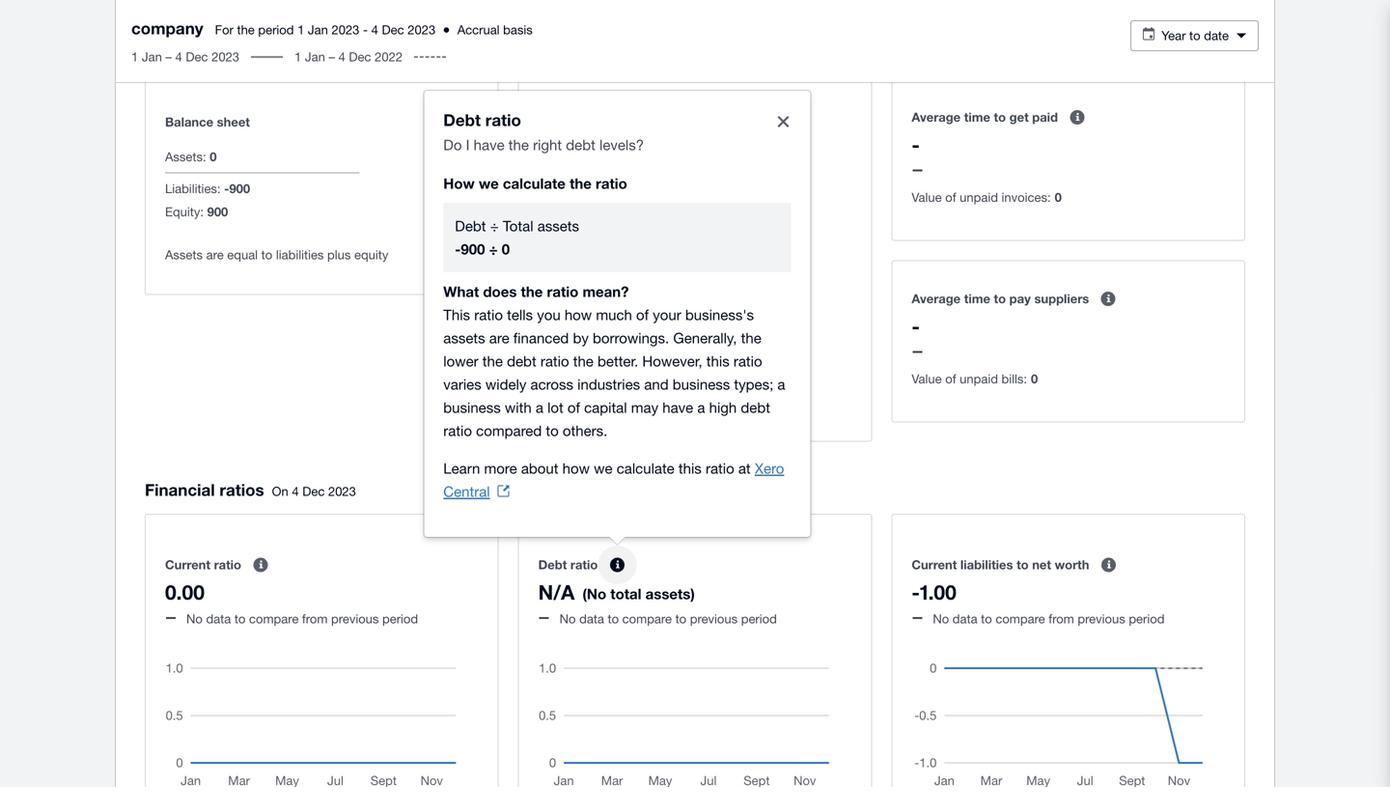Task type: describe. For each thing, give the bounding box(es) containing it.
at
[[739, 460, 751, 477]]

the up tells
[[521, 283, 543, 301]]

ratio up you
[[547, 283, 579, 301]]

ratio down the does
[[474, 306, 503, 323]]

how
[[444, 175, 475, 192]]

1 for 1 jan – 4 dec 2022
[[295, 49, 302, 64]]

ratio up types;
[[734, 353, 763, 370]]

assets
[[165, 247, 203, 262]]

no accounts to display. to see your overall cash balance
[[539, 202, 809, 240]]

from for 0.00
[[302, 612, 328, 627]]

right
[[533, 136, 562, 153]]

mean?
[[583, 283, 629, 301]]

assets inside what does the ratio mean? this ratio tells you how much of your business's assets are financed by borrowings. generally, the lower the debt ratio the better. however, this ratio varies widely across industries and business types; a business with a lot of capital may have a high debt ratio compared to others.
[[444, 330, 485, 346]]

compare for 0.00
[[249, 612, 299, 627]]

for
[[215, 22, 234, 37]]

financial position and cash on 4 dec 2023
[[145, 44, 450, 64]]

of left "bills:"
[[946, 371, 957, 386]]

- inside liabilities: -900 equity: 900
[[224, 181, 229, 196]]

equity
[[354, 247, 389, 262]]

accounts
[[558, 202, 610, 217]]

– for 4 dec 2023
[[166, 49, 172, 64]]

more information image for paid
[[1059, 98, 1097, 137]]

value of unpaid invoices: 0
[[912, 190, 1062, 205]]

0 right assets:
[[210, 149, 217, 164]]

1 vertical spatial ÷
[[489, 241, 498, 258]]

no inside 'no accounts to display. to see your overall cash balance'
[[539, 202, 555, 217]]

2 vertical spatial more information image
[[241, 546, 280, 585]]

debt ÷ total assets -900 ÷ 0
[[455, 218, 580, 258]]

financial ratios on 4 dec 2023
[[145, 480, 356, 499]]

n/a
[[539, 580, 575, 604]]

1 vertical spatial we
[[594, 460, 613, 477]]

of right lot
[[568, 399, 580, 416]]

assets are equal to liabilities plus equity
[[165, 247, 389, 262]]

no data to compare from previous period for -1.00
[[933, 612, 1165, 627]]

period for debt ratio
[[742, 612, 777, 627]]

n/a (no total assets )
[[539, 580, 695, 604]]

1 vertical spatial 900
[[207, 204, 228, 219]]

see
[[539, 395, 561, 410]]

0 vertical spatial ÷
[[490, 218, 499, 234]]

balance
[[165, 114, 214, 129]]

dec up 2022
[[382, 22, 404, 37]]

1 jan – 4 dec 2022
[[295, 49, 403, 64]]

ratio inside debt ratio do i have the right debt levels?
[[486, 110, 521, 130]]

0 right invoices:
[[1055, 190, 1062, 205]]

close image
[[764, 103, 803, 141]]

year
[[1162, 28, 1187, 43]]

0 inside debt ÷ total assets -900 ÷ 0
[[502, 241, 510, 258]]

)
[[691, 586, 695, 603]]

the inside debt ratio do i have the right debt levels?
[[509, 136, 529, 153]]

display.
[[628, 202, 671, 217]]

previous for 0.00
[[331, 612, 379, 627]]

basis
[[503, 22, 533, 37]]

0 right "bills:"
[[1032, 371, 1039, 386]]

debt for debt ratio
[[539, 558, 567, 572]]

on inside "financial position and cash on 4 dec 2023"
[[366, 48, 383, 63]]

see
[[691, 202, 710, 217]]

ratio left at
[[706, 460, 735, 477]]

balance
[[539, 225, 583, 240]]

previous for -1.00
[[1078, 612, 1126, 627]]

2 previous from the left
[[690, 612, 738, 627]]

pay
[[1010, 291, 1031, 306]]

for the period 1 jan 2023 - 4 dec 2023  ●  accrual basis
[[215, 22, 533, 37]]

are inside what does the ratio mean? this ratio tells you how much of your business's assets are financed by borrowings. generally, the lower the debt ratio the better. however, this ratio varies widely across industries and business types; a business with a lot of capital may have a high debt ratio compared to others.
[[490, 330, 510, 346]]

ratio up across on the left top of the page
[[541, 353, 569, 370]]

see your upcoming cash flow button
[[523, 384, 758, 423]]

flow
[[690, 395, 716, 410]]

dec for 1 jan – 4 dec 2023
[[186, 49, 208, 64]]

varies
[[444, 376, 482, 393]]

what
[[444, 283, 479, 301]]

0 horizontal spatial business
[[444, 399, 501, 416]]

date
[[1205, 28, 1230, 43]]

suppliers
[[1035, 291, 1090, 306]]

average time to get paid
[[912, 110, 1059, 125]]

dec for 1 jan – 4 dec 2022
[[349, 49, 371, 64]]

about
[[521, 460, 559, 477]]

period for current ratio
[[383, 612, 418, 627]]

ratio up accounts
[[596, 175, 628, 192]]

assets: 0
[[165, 149, 217, 164]]

more
[[484, 460, 517, 477]]

year to date
[[1162, 28, 1230, 43]]

(no
[[583, 586, 607, 603]]

of left invoices:
[[946, 190, 957, 205]]

you
[[537, 306, 561, 323]]

debt ratio
[[539, 558, 598, 572]]

liabilities: -900 equity: 900
[[165, 181, 250, 219]]

1.00
[[920, 580, 957, 604]]

more information image for suppliers
[[1090, 280, 1128, 318]]

tells
[[507, 306, 533, 323]]

this
[[444, 306, 470, 323]]

learn more about how we calculate this ratio at
[[444, 460, 755, 477]]

900 inside debt ÷ total assets -900 ÷ 0
[[461, 241, 485, 258]]

1 jan – 4 dec 2023
[[131, 49, 240, 64]]

1 horizontal spatial 900
[[229, 181, 250, 196]]

invoices:
[[1002, 190, 1051, 205]]

worth
[[1055, 558, 1090, 572]]

2 data from the left
[[580, 612, 605, 627]]

xero central
[[444, 460, 785, 500]]

capital
[[584, 399, 627, 416]]

levels?
[[600, 136, 644, 153]]

compared
[[476, 422, 542, 439]]

debt for debt ÷ total assets -900 ÷ 0
[[455, 218, 486, 234]]

the down business's
[[741, 330, 762, 346]]

cash for and
[[321, 44, 358, 64]]

the up accounts
[[570, 175, 592, 192]]

bills:
[[1002, 371, 1028, 386]]

1 vertical spatial this
[[679, 460, 702, 477]]

however,
[[643, 353, 703, 370]]

by
[[573, 330, 589, 346]]

0 vertical spatial calculate
[[503, 175, 566, 192]]

0 vertical spatial business
[[673, 376, 730, 393]]

assets for debt
[[538, 218, 580, 234]]

plus
[[327, 247, 351, 262]]

4 inside "financial position and cash on 4 dec 2023"
[[386, 48, 393, 63]]

get
[[1010, 110, 1029, 125]]

1 horizontal spatial liabilities
[[961, 558, 1014, 572]]

0 horizontal spatial we
[[479, 175, 499, 192]]

0 horizontal spatial a
[[536, 399, 544, 416]]

value of unpaid bills: 0
[[912, 371, 1039, 386]]

to inside popup button
[[1190, 28, 1201, 43]]

unpaid for bills:
[[960, 371, 999, 386]]

2023 for the
[[332, 22, 360, 37]]

current ratio
[[165, 558, 241, 572]]

see your upcoming cash flow
[[539, 395, 716, 410]]

better.
[[598, 353, 639, 370]]

0 vertical spatial liabilities
[[276, 247, 324, 262]]

your inside button
[[565, 395, 591, 410]]

2 compare from the left
[[623, 612, 672, 627]]

0 vertical spatial and
[[287, 44, 316, 64]]

data for -1.00
[[953, 612, 978, 627]]

1 horizontal spatial a
[[698, 399, 706, 416]]

- inside debt ÷ total assets -900 ÷ 0
[[455, 241, 461, 258]]

1 vertical spatial how
[[563, 460, 590, 477]]

do
[[444, 136, 462, 153]]

xero central link
[[444, 460, 785, 500]]

equal
[[227, 247, 258, 262]]

ratio down ratios
[[214, 558, 241, 572]]

to
[[674, 202, 687, 217]]

financial for 0.00
[[145, 480, 215, 499]]

no for current liabilities to net worth
[[933, 612, 950, 627]]

much
[[596, 306, 633, 323]]

time for pay
[[965, 291, 991, 306]]

average time to pay suppliers
[[912, 291, 1090, 306]]

debt ratio do i have the right debt levels?
[[444, 110, 644, 153]]

others.
[[563, 422, 608, 439]]



Task type: locate. For each thing, give the bounding box(es) containing it.
time
[[965, 110, 991, 125], [965, 291, 991, 306]]

average left pay on the top of page
[[912, 291, 961, 306]]

cash inside button
[[658, 395, 687, 410]]

1 horizontal spatial business
[[673, 376, 730, 393]]

0 horizontal spatial from
[[302, 612, 328, 627]]

business down varies
[[444, 399, 501, 416]]

0 vertical spatial unpaid
[[960, 190, 999, 205]]

no data to compare from previous period
[[186, 612, 418, 627], [933, 612, 1165, 627]]

0 vertical spatial your
[[714, 202, 738, 217]]

learn
[[444, 460, 480, 477]]

0 vertical spatial this
[[707, 353, 730, 370]]

overall
[[742, 202, 779, 217]]

debt up i
[[444, 110, 481, 130]]

period for current liabilities to net worth
[[1129, 612, 1165, 627]]

dec down for the period 1 jan 2023 - 4 dec 2023  ●  accrual basis
[[397, 48, 419, 63]]

no data to compare from previous period for 0.00
[[186, 612, 418, 627]]

business
[[673, 376, 730, 393], [444, 399, 501, 416]]

- down 'average time to get paid'
[[912, 132, 920, 156]]

total
[[503, 218, 534, 234], [611, 586, 642, 603]]

dec inside "financial position and cash on 4 dec 2023"
[[397, 48, 419, 63]]

on inside financial ratios on 4 dec 2023
[[272, 484, 289, 499]]

1 vertical spatial assets
[[444, 330, 485, 346]]

more information image right pay on the top of page
[[1090, 280, 1128, 318]]

no down 0.00
[[186, 612, 203, 627]]

of up borrowings.
[[637, 306, 649, 323]]

0 horizontal spatial have
[[474, 136, 505, 153]]

on right ratios
[[272, 484, 289, 499]]

1 vertical spatial are
[[490, 330, 510, 346]]

2 unpaid from the top
[[960, 371, 999, 386]]

value for value of unpaid invoices: 0
[[912, 190, 942, 205]]

jan right position
[[305, 49, 325, 64]]

0 horizontal spatial on
[[272, 484, 289, 499]]

from
[[302, 612, 328, 627], [1049, 612, 1075, 627]]

cash inside 'no accounts to display. to see your overall cash balance'
[[782, 202, 809, 217]]

1 from from the left
[[302, 612, 328, 627]]

your inside what does the ratio mean? this ratio tells you how much of your business's assets are financed by borrowings. generally, the lower the debt ratio the better. however, this ratio varies widely across industries and business types; a business with a lot of capital may have a high debt ratio compared to others.
[[653, 306, 682, 323]]

1 vertical spatial total
[[611, 586, 642, 603]]

ratio up the how we calculate the ratio in the top of the page
[[486, 110, 521, 130]]

1 previous from the left
[[331, 612, 379, 627]]

1 average from the top
[[912, 110, 961, 125]]

2 horizontal spatial debt
[[741, 399, 771, 416]]

financial for assets:
[[145, 44, 215, 64]]

1
[[298, 22, 305, 37], [131, 49, 138, 64], [295, 49, 302, 64]]

a left high
[[698, 399, 706, 416]]

more information image
[[1059, 98, 1097, 137], [1090, 280, 1128, 318], [241, 546, 280, 585]]

no down n/a
[[560, 612, 576, 627]]

2 time from the top
[[965, 291, 991, 306]]

position
[[220, 44, 283, 64]]

average
[[912, 110, 961, 125], [912, 291, 961, 306]]

2023 for jan
[[212, 49, 240, 64]]

2 value from the top
[[912, 371, 942, 386]]

2022
[[375, 49, 403, 64]]

1 vertical spatial have
[[663, 399, 694, 416]]

– for 4 dec 2022
[[329, 49, 335, 64]]

and right position
[[287, 44, 316, 64]]

upcoming
[[595, 395, 654, 410]]

no data to compare to previous period
[[560, 612, 777, 627]]

no
[[539, 202, 555, 217], [186, 612, 203, 627], [560, 612, 576, 627], [933, 612, 950, 627]]

liabilities left plus
[[276, 247, 324, 262]]

jan for 1 jan – 4 dec 2022
[[305, 49, 325, 64]]

current up 0.00
[[165, 558, 211, 572]]

more information image for current liabilities to net worth
[[1090, 546, 1129, 585]]

2 vertical spatial cash
[[658, 395, 687, 410]]

time left get
[[965, 110, 991, 125]]

2 horizontal spatial a
[[778, 376, 786, 393]]

2 from from the left
[[1049, 612, 1075, 627]]

and inside what does the ratio mean? this ratio tells you how much of your business's assets are financed by borrowings. generally, the lower the debt ratio the better. however, this ratio varies widely across industries and business types; a business with a lot of capital may have a high debt ratio compared to others.
[[645, 376, 669, 393]]

0 vertical spatial more information image
[[1059, 98, 1097, 137]]

3 data from the left
[[953, 612, 978, 627]]

have inside debt ratio do i have the right debt levels?
[[474, 136, 505, 153]]

1 vertical spatial average
[[912, 291, 961, 306]]

1 – from the left
[[166, 49, 172, 64]]

1 vertical spatial debt
[[455, 218, 486, 234]]

dec
[[382, 22, 404, 37], [397, 48, 419, 63], [186, 49, 208, 64], [349, 49, 371, 64], [303, 484, 325, 499]]

1 vertical spatial cash
[[782, 202, 809, 217]]

cash right overall
[[782, 202, 809, 217]]

may
[[631, 399, 659, 416]]

1 horizontal spatial more information image
[[1090, 546, 1129, 585]]

more information image down financial ratios on 4 dec 2023
[[241, 546, 280, 585]]

0 horizontal spatial current
[[165, 558, 211, 572]]

cash for upcoming
[[658, 395, 687, 410]]

current for 0.00
[[165, 558, 211, 572]]

to inside 'no accounts to display. to see your overall cash balance'
[[614, 202, 625, 217]]

no down 1.00 at the right of page
[[933, 612, 950, 627]]

1 right position
[[295, 49, 302, 64]]

debt ratio dialog
[[424, 91, 811, 537]]

0 vertical spatial how
[[565, 306, 592, 323]]

current up -1.00
[[912, 558, 958, 572]]

financed
[[514, 330, 569, 346]]

assets
[[538, 218, 580, 234], [444, 330, 485, 346], [646, 586, 691, 603]]

900 right equity:
[[207, 204, 228, 219]]

0 vertical spatial we
[[479, 175, 499, 192]]

company
[[131, 18, 203, 38]]

generally,
[[674, 330, 737, 346]]

0 horizontal spatial no data to compare from previous period
[[186, 612, 418, 627]]

1 vertical spatial and
[[645, 376, 669, 393]]

dec inside financial ratios on 4 dec 2023
[[303, 484, 325, 499]]

data down current ratio
[[206, 612, 231, 627]]

assets inside n/a (no total assets )
[[646, 586, 691, 603]]

no for debt ratio
[[560, 612, 576, 627]]

time left pay on the top of page
[[965, 291, 991, 306]]

data down '(no'
[[580, 612, 605, 627]]

1 horizontal spatial calculate
[[617, 460, 675, 477]]

2 horizontal spatial data
[[953, 612, 978, 627]]

calculate down may
[[617, 460, 675, 477]]

2 horizontal spatial assets
[[646, 586, 691, 603]]

1 horizontal spatial your
[[653, 306, 682, 323]]

0 horizontal spatial previous
[[331, 612, 379, 627]]

have right may
[[663, 399, 694, 416]]

total right '(no'
[[611, 586, 642, 603]]

debt up n/a
[[539, 558, 567, 572]]

unpaid for invoices:
[[960, 190, 999, 205]]

industries
[[578, 376, 641, 393]]

0 vertical spatial debt
[[566, 136, 596, 153]]

0 vertical spatial are
[[206, 247, 224, 262]]

4 for financial ratios on 4 dec 2023
[[292, 484, 299, 499]]

2 horizontal spatial previous
[[1078, 612, 1126, 627]]

2 more information image from the left
[[1090, 546, 1129, 585]]

the right for
[[237, 22, 255, 37]]

from for -1.00
[[1049, 612, 1075, 627]]

4 inside financial ratios on 4 dec 2023
[[292, 484, 299, 499]]

ratios
[[220, 480, 264, 499]]

to inside what does the ratio mean? this ratio tells you how much of your business's assets are financed by borrowings. generally, the lower the debt ratio the better. however, this ratio varies widely across industries and business types; a business with a lot of capital may have a high debt ratio compared to others.
[[546, 422, 559, 439]]

have inside what does the ratio mean? this ratio tells you how much of your business's assets are financed by borrowings. generally, the lower the debt ratio the better. however, this ratio varies widely across industries and business types; a business with a lot of capital may have a high debt ratio compared to others.
[[663, 399, 694, 416]]

net
[[1033, 558, 1052, 572]]

current for -1.00
[[912, 558, 958, 572]]

debt down types;
[[741, 399, 771, 416]]

0 horizontal spatial –
[[166, 49, 172, 64]]

2 horizontal spatial 900
[[461, 241, 485, 258]]

data
[[206, 612, 231, 627], [580, 612, 605, 627], [953, 612, 978, 627]]

1 vertical spatial debt
[[507, 353, 537, 370]]

1 data from the left
[[206, 612, 231, 627]]

4 for 1 jan – 4 dec 2022
[[339, 49, 346, 64]]

2023 for ratios
[[328, 484, 356, 499]]

compare
[[249, 612, 299, 627], [623, 612, 672, 627], [996, 612, 1046, 627]]

more information image
[[598, 546, 637, 585], [1090, 546, 1129, 585]]

- up what
[[455, 241, 461, 258]]

0 horizontal spatial assets
[[444, 330, 485, 346]]

-1.00
[[912, 580, 957, 604]]

the down by
[[573, 353, 594, 370]]

ratio
[[486, 110, 521, 130], [596, 175, 628, 192], [547, 283, 579, 301], [474, 306, 503, 323], [541, 353, 569, 370], [734, 353, 763, 370], [444, 422, 472, 439], [706, 460, 735, 477], [214, 558, 241, 572], [571, 558, 598, 572]]

1 horizontal spatial total
[[611, 586, 642, 603]]

current liabilities to net worth
[[912, 558, 1090, 572]]

1 horizontal spatial assets
[[538, 218, 580, 234]]

this left at
[[679, 460, 702, 477]]

lot
[[548, 399, 564, 416]]

compare for -1.00
[[996, 612, 1046, 627]]

dec right ratios
[[303, 484, 325, 499]]

and up may
[[645, 376, 669, 393]]

1 time from the top
[[965, 110, 991, 125]]

2 no data to compare from previous period from the left
[[933, 612, 1165, 627]]

a right types;
[[778, 376, 786, 393]]

0 vertical spatial have
[[474, 136, 505, 153]]

0.00
[[165, 580, 205, 604]]

900 right "liabilities:"
[[229, 181, 250, 196]]

1 no data to compare from previous period from the left
[[186, 612, 418, 627]]

are left equal
[[206, 247, 224, 262]]

2023 inside financial ratios on 4 dec 2023
[[328, 484, 356, 499]]

jan for 1 jan – 4 dec 2023
[[142, 49, 162, 64]]

0 vertical spatial on
[[366, 48, 383, 63]]

1 horizontal spatial we
[[594, 460, 613, 477]]

borrowings.
[[593, 330, 670, 346]]

1 vertical spatial calculate
[[617, 460, 675, 477]]

cash down for the period 1 jan 2023 - 4 dec 2023  ●  accrual basis
[[321, 44, 358, 64]]

year to date button
[[1131, 20, 1260, 51]]

debt
[[444, 110, 481, 130], [455, 218, 486, 234], [539, 558, 567, 572]]

1 horizontal spatial from
[[1049, 612, 1075, 627]]

1 vertical spatial business
[[444, 399, 501, 416]]

the up widely
[[483, 353, 503, 370]]

your right see
[[714, 202, 738, 217]]

assets:
[[165, 149, 206, 164]]

types;
[[734, 376, 774, 393]]

- up value of unpaid bills: 0
[[912, 314, 920, 338]]

- right "liabilities:"
[[224, 181, 229, 196]]

0 vertical spatial assets
[[538, 218, 580, 234]]

4
[[372, 22, 379, 37], [386, 48, 393, 63], [175, 49, 182, 64], [339, 49, 346, 64], [292, 484, 299, 499]]

previous
[[331, 612, 379, 627], [690, 612, 738, 627], [1078, 612, 1126, 627]]

jan down company
[[142, 49, 162, 64]]

0 horizontal spatial your
[[565, 395, 591, 410]]

value for value of unpaid bills: 0
[[912, 371, 942, 386]]

0 horizontal spatial data
[[206, 612, 231, 627]]

paid
[[1033, 110, 1059, 125]]

2 vertical spatial 900
[[461, 241, 485, 258]]

2 vertical spatial assets
[[646, 586, 691, 603]]

assets for n/a
[[646, 586, 691, 603]]

2023 inside "financial position and cash on 4 dec 2023"
[[422, 48, 450, 63]]

your inside 'no accounts to display. to see your overall cash balance'
[[714, 202, 738, 217]]

more information image for debt ratio
[[598, 546, 637, 585]]

your right lot
[[565, 395, 591, 410]]

this inside what does the ratio mean? this ratio tells you how much of your business's assets are financed by borrowings. generally, the lower the debt ratio the better. however, this ratio varies widely across industries and business types; a business with a lot of capital may have a high debt ratio compared to others.
[[707, 353, 730, 370]]

1 horizontal spatial current
[[912, 558, 958, 572]]

how inside what does the ratio mean? this ratio tells you how much of your business's assets are financed by borrowings. generally, the lower the debt ratio the better. however, this ratio varies widely across industries and business types; a business with a lot of capital may have a high debt ratio compared to others.
[[565, 306, 592, 323]]

0 horizontal spatial debt
[[507, 353, 537, 370]]

total left balance
[[503, 218, 534, 234]]

1 horizontal spatial have
[[663, 399, 694, 416]]

balance sheet
[[165, 114, 250, 129]]

with
[[505, 399, 532, 416]]

average for average time to pay suppliers
[[912, 291, 961, 306]]

jan
[[308, 22, 328, 37], [142, 49, 162, 64], [305, 49, 325, 64]]

widely
[[486, 376, 527, 393]]

2 horizontal spatial your
[[714, 202, 738, 217]]

we down others.
[[594, 460, 613, 477]]

1 compare from the left
[[249, 612, 299, 627]]

does
[[483, 283, 517, 301]]

no for current ratio
[[186, 612, 203, 627]]

0 horizontal spatial more information image
[[598, 546, 637, 585]]

1 for 1 jan – 4 dec 2023
[[131, 49, 138, 64]]

2 average from the top
[[912, 291, 961, 306]]

unpaid left invoices:
[[960, 190, 999, 205]]

0 horizontal spatial 900
[[207, 204, 228, 219]]

average left get
[[912, 110, 961, 125]]

1 horizontal spatial are
[[490, 330, 510, 346]]

this down generally,
[[707, 353, 730, 370]]

data for 0.00
[[206, 612, 231, 627]]

time for get
[[965, 110, 991, 125]]

average for average time to get paid
[[912, 110, 961, 125]]

assets up the "no data to compare to previous period"
[[646, 586, 691, 603]]

ratio up learn
[[444, 422, 472, 439]]

more information image up '(no'
[[598, 546, 637, 585]]

2 vertical spatial your
[[565, 395, 591, 410]]

i
[[466, 136, 470, 153]]

1 horizontal spatial on
[[366, 48, 383, 63]]

debt for debt ratio do i have the right debt levels?
[[444, 110, 481, 130]]

how up by
[[565, 306, 592, 323]]

lower
[[444, 353, 479, 370]]

– down company
[[166, 49, 172, 64]]

this
[[707, 353, 730, 370], [679, 460, 702, 477]]

debt inside debt ratio do i have the right debt levels?
[[566, 136, 596, 153]]

1 vertical spatial value
[[912, 371, 942, 386]]

0 vertical spatial value
[[912, 190, 942, 205]]

900 up what
[[461, 241, 485, 258]]

2 vertical spatial debt
[[741, 399, 771, 416]]

1 vertical spatial financial
[[145, 480, 215, 499]]

we right how at the top left of page
[[479, 175, 499, 192]]

2023
[[332, 22, 360, 37], [408, 22, 436, 37], [422, 48, 450, 63], [212, 49, 240, 64], [328, 484, 356, 499]]

financial down company
[[145, 44, 215, 64]]

1 financial from the top
[[145, 44, 215, 64]]

cash left flow at the bottom of the page
[[658, 395, 687, 410]]

total inside debt ÷ total assets -900 ÷ 0
[[503, 218, 534, 234]]

the
[[237, 22, 255, 37], [509, 136, 529, 153], [570, 175, 592, 192], [521, 283, 543, 301], [741, 330, 762, 346], [483, 353, 503, 370], [573, 353, 594, 370]]

debt
[[566, 136, 596, 153], [507, 353, 537, 370], [741, 399, 771, 416]]

– down for the period 1 jan 2023 - 4 dec 2023  ●  accrual basis
[[329, 49, 335, 64]]

÷ down the how we calculate the ratio in the top of the page
[[490, 218, 499, 234]]

1 up "financial position and cash on 4 dec 2023"
[[298, 22, 305, 37]]

1 vertical spatial your
[[653, 306, 682, 323]]

1 value from the top
[[912, 190, 942, 205]]

debt up widely
[[507, 353, 537, 370]]

more information image right get
[[1059, 98, 1097, 137]]

have right i
[[474, 136, 505, 153]]

dec for financial ratios on 4 dec 2023
[[303, 484, 325, 499]]

-
[[363, 22, 368, 37], [539, 132, 547, 156], [912, 132, 920, 156], [224, 181, 229, 196], [455, 241, 461, 258], [912, 314, 920, 338], [912, 580, 920, 604]]

2 – from the left
[[329, 49, 335, 64]]

1 horizontal spatial cash
[[658, 395, 687, 410]]

how right about at the bottom of page
[[563, 460, 590, 477]]

across
[[531, 376, 574, 393]]

debt inside debt ratio do i have the right debt levels?
[[444, 110, 481, 130]]

total for debt
[[503, 218, 534, 234]]

to
[[1190, 28, 1201, 43], [994, 110, 1007, 125], [614, 202, 625, 217], [261, 247, 273, 262], [994, 291, 1007, 306], [546, 422, 559, 439], [1017, 558, 1029, 572], [235, 612, 246, 627], [608, 612, 619, 627], [676, 612, 687, 627], [982, 612, 993, 627]]

business's
[[686, 306, 754, 323]]

÷ up the does
[[489, 241, 498, 258]]

high
[[710, 399, 737, 416]]

0 vertical spatial average
[[912, 110, 961, 125]]

1 horizontal spatial –
[[329, 49, 335, 64]]

- up 1 jan – 4 dec 2022
[[363, 22, 368, 37]]

0 horizontal spatial and
[[287, 44, 316, 64]]

of
[[946, 190, 957, 205], [637, 306, 649, 323], [946, 371, 957, 386], [568, 399, 580, 416]]

0 horizontal spatial liabilities
[[276, 247, 324, 262]]

total for n/a
[[611, 586, 642, 603]]

1 more information image from the left
[[598, 546, 637, 585]]

1 current from the left
[[165, 558, 211, 572]]

3 previous from the left
[[1078, 612, 1126, 627]]

assets up lower
[[444, 330, 485, 346]]

3 compare from the left
[[996, 612, 1046, 627]]

1 vertical spatial time
[[965, 291, 991, 306]]

1 horizontal spatial no data to compare from previous period
[[933, 612, 1165, 627]]

1 down company
[[131, 49, 138, 64]]

2 vertical spatial debt
[[539, 558, 567, 572]]

4 for 1 jan – 4 dec 2023
[[175, 49, 182, 64]]

debt right 'right'
[[566, 136, 596, 153]]

1 horizontal spatial and
[[645, 376, 669, 393]]

unpaid
[[960, 190, 999, 205], [960, 371, 999, 386]]

the left 'right'
[[509, 136, 529, 153]]

0 vertical spatial debt
[[444, 110, 481, 130]]

liabilities left net
[[961, 558, 1014, 572]]

1 horizontal spatial previous
[[690, 612, 738, 627]]

2 current from the left
[[912, 558, 958, 572]]

0 horizontal spatial are
[[206, 247, 224, 262]]

1 vertical spatial unpaid
[[960, 371, 999, 386]]

1 vertical spatial on
[[272, 484, 289, 499]]

900
[[229, 181, 250, 196], [207, 204, 228, 219], [461, 241, 485, 258]]

0 vertical spatial 900
[[229, 181, 250, 196]]

0 horizontal spatial cash
[[321, 44, 358, 64]]

- up the how we calculate the ratio in the top of the page
[[539, 132, 547, 156]]

debt down how at the top left of page
[[455, 218, 486, 234]]

jan up "financial position and cash on 4 dec 2023"
[[308, 22, 328, 37]]

2 horizontal spatial compare
[[996, 612, 1046, 627]]

total inside n/a (no total assets )
[[611, 586, 642, 603]]

business up flow at the bottom of the page
[[673, 376, 730, 393]]

a
[[778, 376, 786, 393], [536, 399, 544, 416], [698, 399, 706, 416]]

2 financial from the top
[[145, 480, 215, 499]]

ratio up '(no'
[[571, 558, 598, 572]]

assets inside debt ÷ total assets -900 ÷ 0
[[538, 218, 580, 234]]

0 horizontal spatial this
[[679, 460, 702, 477]]

- down current liabilities to net worth
[[912, 580, 920, 604]]

debt inside debt ÷ total assets -900 ÷ 0
[[455, 218, 486, 234]]

1 horizontal spatial debt
[[566, 136, 596, 153]]

xero
[[755, 460, 785, 477]]

data down 1.00 at the right of page
[[953, 612, 978, 627]]

1 vertical spatial liabilities
[[961, 558, 1014, 572]]

1 unpaid from the top
[[960, 190, 999, 205]]

central
[[444, 483, 490, 500]]

your up borrowings.
[[653, 306, 682, 323]]

÷
[[490, 218, 499, 234], [489, 241, 498, 258]]

cash
[[321, 44, 358, 64], [782, 202, 809, 217], [658, 395, 687, 410]]

financial left ratios
[[145, 480, 215, 499]]

how we calculate the ratio
[[444, 175, 628, 192]]

0 vertical spatial total
[[503, 218, 534, 234]]

period
[[258, 22, 294, 37], [383, 612, 418, 627], [742, 612, 777, 627], [1129, 612, 1165, 627]]



Task type: vqa. For each thing, say whether or not it's contained in the screenshot.
is
no



